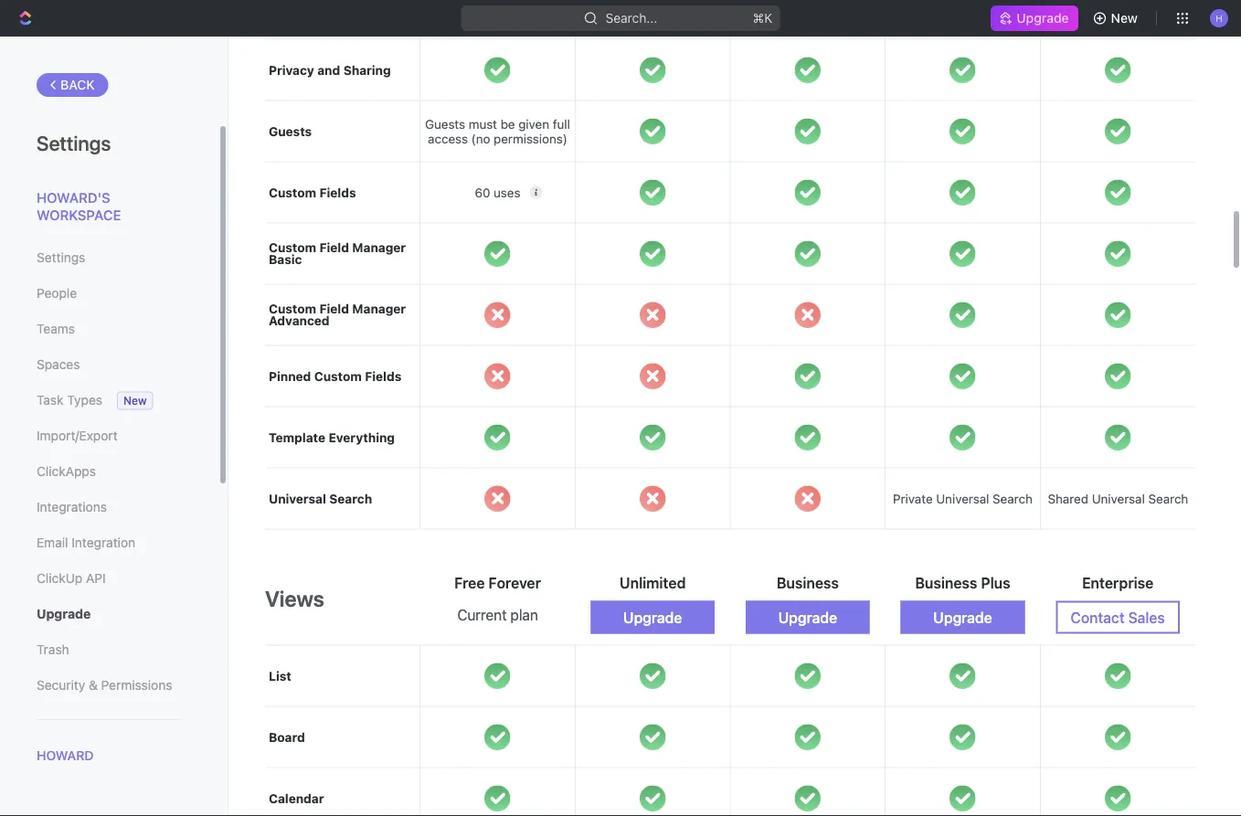 Task type: locate. For each thing, give the bounding box(es) containing it.
settings element
[[0, 37, 229, 816]]

1 horizontal spatial upgrade link
[[991, 5, 1078, 31]]

0 vertical spatial upgrade link
[[991, 5, 1078, 31]]

0 horizontal spatial upgrade link
[[37, 599, 182, 630]]

0 horizontal spatial upgrade button
[[591, 601, 715, 634]]

trash link
[[37, 634, 182, 666]]

upgrade link down clickup api link
[[37, 599, 182, 630]]

manager up custom field manager advanced in the left top of the page
[[352, 240, 406, 255]]

permissions)
[[494, 131, 568, 146]]

1 vertical spatial manager
[[352, 301, 406, 316]]

new inside button
[[1111, 11, 1138, 26]]

guests for guests
[[269, 124, 312, 138]]

guests left must
[[425, 117, 465, 131]]

universal right shared
[[1092, 491, 1145, 506]]

2 horizontal spatial upgrade button
[[901, 601, 1025, 634]]

3 universal from the left
[[1092, 491, 1145, 506]]

new
[[1111, 11, 1138, 26], [123, 394, 147, 407]]

contact sales button
[[1056, 601, 1180, 634]]

universal right the private
[[936, 491, 990, 506]]

api
[[86, 571, 106, 586]]

sharing
[[343, 62, 391, 77]]

h
[[1216, 13, 1223, 23]]

1 horizontal spatial business
[[915, 574, 978, 592]]

0 horizontal spatial universal
[[269, 491, 326, 506]]

guests
[[425, 117, 465, 131], [269, 124, 312, 138]]

fields up custom field manager basic on the left top
[[320, 185, 356, 200]]

manager inside custom field manager basic
[[352, 240, 406, 255]]

manager down custom field manager basic on the left top
[[352, 301, 406, 316]]

upgrade inside the settings element
[[37, 607, 91, 622]]

upgrade link left new button
[[991, 5, 1078, 31]]

search
[[329, 491, 372, 506], [993, 491, 1033, 506], [1149, 491, 1189, 506]]

custom up basic on the left top of the page
[[269, 185, 316, 200]]

2 universal from the left
[[936, 491, 990, 506]]

0 vertical spatial manager
[[352, 240, 406, 255]]

teams link
[[37, 314, 182, 345]]

clickup api link
[[37, 563, 182, 594]]

teams
[[37, 321, 75, 336]]

1 business from the left
[[777, 574, 839, 592]]

1 horizontal spatial universal
[[936, 491, 990, 506]]

business
[[777, 574, 839, 592], [915, 574, 978, 592]]

field for basic
[[320, 240, 349, 255]]

60 uses
[[475, 185, 521, 200]]

1 vertical spatial new
[[123, 394, 147, 407]]

new button
[[1086, 4, 1149, 33]]

plan
[[511, 606, 538, 624]]

advanced
[[269, 314, 330, 328]]

2 manager from the top
[[352, 301, 406, 316]]

shared
[[1048, 491, 1089, 506]]

manager inside custom field manager advanced
[[352, 301, 406, 316]]

clickapps
[[37, 464, 96, 479]]

0 vertical spatial fields
[[320, 185, 356, 200]]

upgrade button for business plus
[[901, 601, 1025, 634]]

manager
[[352, 240, 406, 255], [352, 301, 406, 316]]

custom right pinned
[[314, 369, 362, 383]]

1 vertical spatial settings
[[37, 250, 85, 265]]

2 search from the left
[[993, 491, 1033, 506]]

2 upgrade button from the left
[[746, 601, 870, 634]]

field inside custom field manager basic
[[320, 240, 349, 255]]

uses
[[494, 185, 521, 200]]

fields up the everything
[[365, 369, 402, 383]]

and
[[317, 62, 340, 77]]

1 horizontal spatial upgrade button
[[746, 601, 870, 634]]

be
[[501, 117, 515, 131]]

2 business from the left
[[915, 574, 978, 592]]

howard's workspace
[[37, 189, 121, 223]]

0 horizontal spatial search
[[329, 491, 372, 506]]

settings
[[37, 131, 111, 155], [37, 250, 85, 265]]

email integration link
[[37, 528, 182, 559]]

0 vertical spatial field
[[320, 240, 349, 255]]

everything
[[329, 430, 395, 445]]

1 horizontal spatial new
[[1111, 11, 1138, 26]]

0 horizontal spatial guests
[[269, 124, 312, 138]]

3 upgrade button from the left
[[901, 601, 1025, 634]]

calendar
[[269, 791, 324, 806]]

2 horizontal spatial search
[[1149, 491, 1189, 506]]

upgrade
[[1017, 11, 1069, 26], [37, 607, 91, 622], [623, 609, 682, 626], [779, 609, 837, 626], [934, 609, 993, 626]]

1 vertical spatial field
[[320, 301, 349, 316]]

1 upgrade button from the left
[[591, 601, 715, 634]]

custom for custom fields
[[269, 185, 316, 200]]

0 horizontal spatial new
[[123, 394, 147, 407]]

fields
[[320, 185, 356, 200], [365, 369, 402, 383]]

custom down custom fields
[[269, 240, 316, 255]]

custom inside custom field manager basic
[[269, 240, 316, 255]]

settings link
[[37, 242, 182, 273]]

basic
[[269, 252, 302, 267]]

upgrade link
[[991, 5, 1078, 31], [37, 599, 182, 630]]

views
[[265, 586, 324, 611]]

guests for guests must be given full access (no permissions)
[[425, 117, 465, 131]]

0 horizontal spatial business
[[777, 574, 839, 592]]

field
[[320, 240, 349, 255], [320, 301, 349, 316]]

custom
[[269, 185, 316, 200], [269, 240, 316, 255], [269, 301, 316, 316], [314, 369, 362, 383]]

settings up howard's
[[37, 131, 111, 155]]

2 horizontal spatial close image
[[795, 302, 821, 328]]

business plus
[[915, 574, 1011, 592]]

upgrade button
[[591, 601, 715, 634], [746, 601, 870, 634], [901, 601, 1025, 634]]

howard
[[37, 748, 94, 763]]

0 horizontal spatial fields
[[320, 185, 356, 200]]

field right basic on the left top of the page
[[320, 240, 349, 255]]

custom inside custom field manager advanced
[[269, 301, 316, 316]]

1 manager from the top
[[352, 240, 406, 255]]

settings up people
[[37, 250, 85, 265]]

email
[[37, 535, 68, 550]]

field inside custom field manager advanced
[[320, 301, 349, 316]]

upgrade button for business
[[746, 601, 870, 634]]

1 horizontal spatial guests
[[425, 117, 465, 131]]

guests down privacy
[[269, 124, 312, 138]]

workspace
[[37, 207, 121, 223]]

unlimited
[[620, 574, 686, 592]]

close image
[[485, 302, 511, 328], [640, 363, 666, 389], [485, 486, 511, 512], [640, 486, 666, 512], [795, 486, 821, 512]]

trash
[[37, 642, 69, 657]]

guests inside guests must be given full access (no permissions)
[[425, 117, 465, 131]]

check image
[[485, 57, 511, 83], [640, 57, 666, 83], [640, 118, 666, 144], [640, 180, 666, 206], [1105, 180, 1132, 206], [485, 241, 511, 267], [795, 241, 821, 267], [950, 241, 976, 267], [950, 363, 976, 389], [485, 425, 511, 451], [640, 425, 666, 451], [795, 425, 821, 451], [640, 663, 666, 689], [1105, 663, 1132, 689], [485, 724, 511, 750], [795, 724, 821, 750], [640, 786, 666, 812], [1105, 786, 1132, 812]]

custom field manager basic
[[269, 240, 406, 267]]

custom down basic on the left top of the page
[[269, 301, 316, 316]]

0 vertical spatial settings
[[37, 131, 111, 155]]

3 search from the left
[[1149, 491, 1189, 506]]

search for shared universal search
[[1149, 491, 1189, 506]]

types
[[67, 393, 102, 408]]

enterprise
[[1082, 574, 1154, 592]]

1 horizontal spatial search
[[993, 491, 1033, 506]]

people link
[[37, 278, 182, 309]]

privacy and sharing
[[269, 62, 391, 77]]

check image
[[795, 57, 821, 83], [950, 57, 976, 83], [1105, 57, 1132, 83], [795, 118, 821, 144], [950, 118, 976, 144], [1105, 118, 1132, 144], [795, 180, 821, 206], [950, 180, 976, 206], [640, 241, 666, 267], [1105, 241, 1132, 267], [950, 302, 976, 328], [1105, 302, 1132, 328], [795, 363, 821, 389], [1105, 363, 1132, 389], [950, 425, 976, 451], [1105, 425, 1132, 451], [485, 663, 511, 689], [795, 663, 821, 689], [950, 663, 976, 689], [640, 724, 666, 750], [950, 724, 976, 750], [1105, 724, 1132, 750], [485, 786, 511, 812], [795, 786, 821, 812], [950, 786, 976, 812]]

pinned
[[269, 369, 311, 383]]

close image
[[640, 302, 666, 328], [795, 302, 821, 328], [485, 363, 511, 389]]

2 horizontal spatial universal
[[1092, 491, 1145, 506]]

0 vertical spatial new
[[1111, 11, 1138, 26]]

2 settings from the top
[[37, 250, 85, 265]]

field down custom field manager basic on the left top
[[320, 301, 349, 316]]

universal for private universal search
[[936, 491, 990, 506]]

2 field from the top
[[320, 301, 349, 316]]

1 vertical spatial fields
[[365, 369, 402, 383]]

0 horizontal spatial close image
[[485, 363, 511, 389]]

1 horizontal spatial fields
[[365, 369, 402, 383]]

universal down template
[[269, 491, 326, 506]]

1 field from the top
[[320, 240, 349, 255]]



Task type: describe. For each thing, give the bounding box(es) containing it.
integration
[[72, 535, 135, 550]]

1 settings from the top
[[37, 131, 111, 155]]

field for advanced
[[320, 301, 349, 316]]

privacy
[[269, 62, 314, 77]]

private universal search
[[893, 491, 1033, 506]]

back
[[60, 77, 95, 92]]

task types
[[37, 393, 102, 408]]

custom fields
[[269, 185, 356, 200]]

must
[[469, 117, 497, 131]]

given
[[519, 117, 550, 131]]

clickapps link
[[37, 456, 182, 487]]

forever
[[489, 574, 541, 592]]

&
[[89, 678, 98, 693]]

board
[[269, 730, 305, 744]]

search for private universal search
[[993, 491, 1033, 506]]

pinned custom fields
[[269, 369, 402, 383]]

guests must be given full access (no permissions)
[[425, 117, 570, 146]]

60
[[475, 185, 490, 200]]

custom for custom field manager basic
[[269, 240, 316, 255]]

permissions
[[101, 678, 172, 693]]

contact sales
[[1071, 609, 1165, 626]]

upgrade for unlimited
[[623, 609, 682, 626]]

security & permissions link
[[37, 670, 182, 701]]

back link
[[37, 73, 109, 97]]

free
[[454, 574, 485, 592]]

security & permissions
[[37, 678, 172, 693]]

integrations link
[[37, 492, 182, 523]]

clickup
[[37, 571, 83, 586]]

people
[[37, 286, 77, 301]]

1 horizontal spatial close image
[[640, 302, 666, 328]]

spaces
[[37, 357, 80, 372]]

upgrade button for unlimited
[[591, 601, 715, 634]]

1 search from the left
[[329, 491, 372, 506]]

(no
[[471, 131, 490, 146]]

universal search
[[269, 491, 372, 506]]

custom for custom field manager advanced
[[269, 301, 316, 316]]

h button
[[1205, 4, 1234, 33]]

template
[[269, 430, 326, 445]]

template everything
[[269, 430, 395, 445]]

private
[[893, 491, 933, 506]]

full
[[553, 117, 570, 131]]

current
[[457, 606, 507, 624]]

current plan
[[457, 606, 538, 624]]

shared universal search
[[1048, 491, 1189, 506]]

security
[[37, 678, 85, 693]]

list
[[269, 669, 291, 683]]

⌘k
[[753, 11, 773, 26]]

integrations
[[37, 500, 107, 515]]

contact
[[1071, 609, 1125, 626]]

import/export
[[37, 428, 118, 443]]

custom field manager advanced
[[269, 301, 406, 328]]

howard's
[[37, 189, 110, 205]]

access
[[428, 131, 468, 146]]

new inside the settings element
[[123, 394, 147, 407]]

import/export link
[[37, 421, 182, 452]]

1 universal from the left
[[269, 491, 326, 506]]

sales
[[1129, 609, 1165, 626]]

search...
[[606, 11, 658, 26]]

business for business
[[777, 574, 839, 592]]

clickup api
[[37, 571, 106, 586]]

upgrade for business
[[779, 609, 837, 626]]

manager for custom field manager advanced
[[352, 301, 406, 316]]

business for business plus
[[915, 574, 978, 592]]

universal for shared universal search
[[1092, 491, 1145, 506]]

manager for custom field manager basic
[[352, 240, 406, 255]]

free forever
[[454, 574, 541, 592]]

1 vertical spatial upgrade link
[[37, 599, 182, 630]]

spaces link
[[37, 349, 182, 380]]

upgrade for business plus
[[934, 609, 993, 626]]

task
[[37, 393, 64, 408]]

email integration
[[37, 535, 135, 550]]

plus
[[981, 574, 1011, 592]]



Task type: vqa. For each thing, say whether or not it's contained in the screenshot.
Security & Permissions
yes



